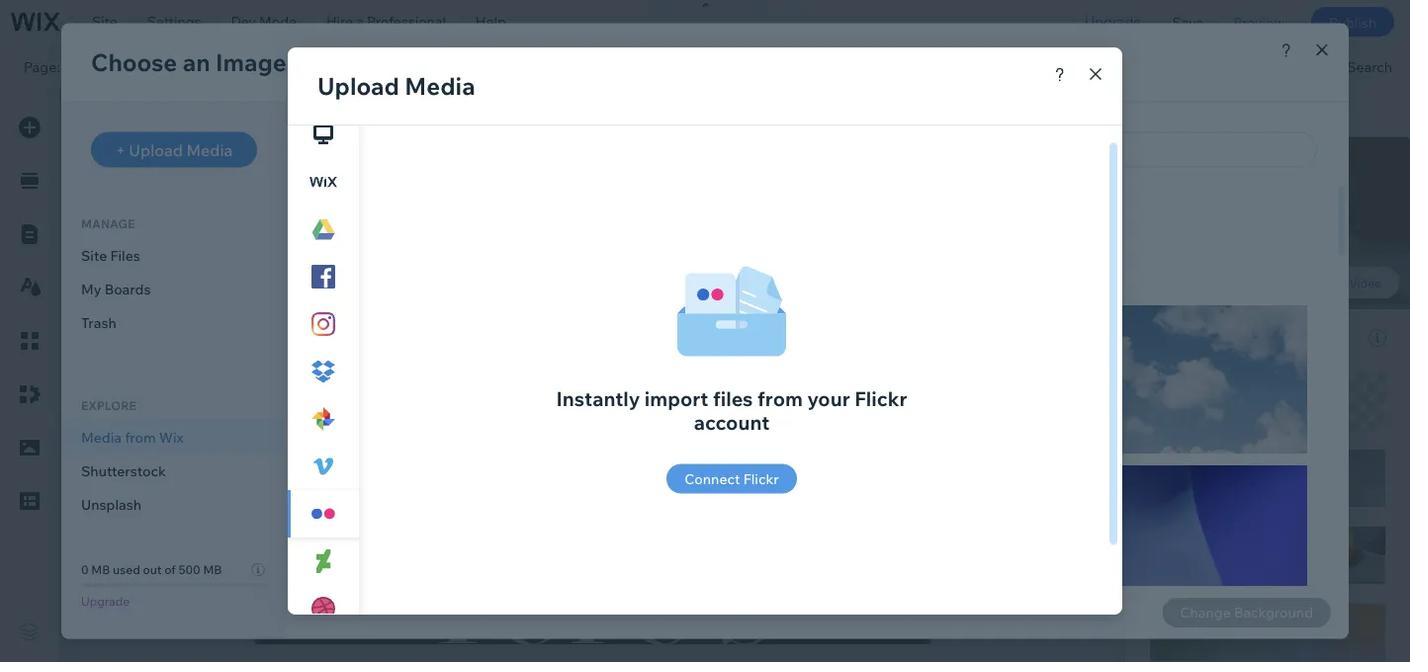 Task type: locate. For each thing, give the bounding box(es) containing it.
None text field
[[1149, 568, 1327, 603]]

save button
[[1157, 0, 1219, 44]]

0 horizontal spatial your
[[588, 57, 617, 75]]

a
[[356, 13, 364, 30]]

dev mode
[[231, 13, 297, 30]]

quick edit
[[1149, 103, 1228, 123]]

site
[[92, 13, 117, 30]]

https://www.wix.com/mysite connect your domain
[[340, 57, 670, 75]]

title
[[1149, 422, 1177, 440]]

search button
[[1306, 45, 1410, 88]]

backgrounds
[[1210, 329, 1294, 347]]

selected backgrounds
[[1149, 329, 1294, 347]]

upgrade
[[1085, 13, 1142, 30]]

0 vertical spatial your
[[588, 57, 617, 75]]

1 vertical spatial your
[[1327, 461, 1360, 481]]

publish
[[1329, 13, 1377, 30]]

for
[[1303, 461, 1323, 481]]

content
[[1185, 154, 1238, 171]]

your left domain
[[588, 57, 617, 75]]

selected
[[1149, 329, 1207, 347]]

treats
[[1162, 461, 1207, 481]]

tools button
[[1211, 45, 1305, 88]]

edit
[[1198, 103, 1228, 123]]

tools
[[1253, 58, 1287, 75]]

1 horizontal spatial your
[[1327, 461, 1360, 481]]

your right for
[[1327, 461, 1360, 481]]

your
[[588, 57, 617, 75], [1327, 461, 1360, 481]]

paragraph
[[1149, 324, 1216, 342]]

help
[[476, 13, 506, 30]]

video
[[1349, 275, 1382, 290]]

home
[[63, 58, 102, 75]]

feed!
[[1300, 363, 1341, 383]]



Task type: describe. For each thing, give the bounding box(es) containing it.
publish button
[[1311, 7, 1394, 37]]

furry
[[1162, 485, 1201, 504]]

mode
[[259, 13, 297, 30]]

quick
[[1149, 103, 1194, 123]]

your inside treats and clothes for your furry friends
[[1327, 461, 1360, 481]]

clothes
[[1242, 461, 1299, 481]]

preview
[[1233, 13, 1285, 30]]

welcome
[[1162, 363, 1231, 383]]

welcome to toro's feed!
[[1162, 363, 1341, 383]]

to
[[1234, 363, 1250, 383]]

dev
[[231, 13, 256, 30]]

hire a professional
[[326, 13, 446, 30]]

https://www.wix.com/mysite
[[340, 57, 521, 75]]

toro's
[[1253, 363, 1296, 383]]

domain
[[620, 57, 670, 75]]

and
[[1211, 461, 1239, 481]]

save
[[1172, 13, 1204, 30]]

friends
[[1204, 485, 1259, 504]]

settings
[[147, 13, 201, 30]]

hire
[[326, 13, 353, 30]]

connect
[[530, 57, 585, 75]]

layout
[[1332, 154, 1376, 171]]

preview button
[[1219, 0, 1299, 44]]

treats and clothes for your furry friends
[[1162, 461, 1360, 504]]

professional
[[367, 13, 446, 30]]

search
[[1347, 58, 1392, 75]]

button
[[1149, 544, 1193, 561]]



Task type: vqa. For each thing, say whether or not it's contained in the screenshot.
the Feed!
yes



